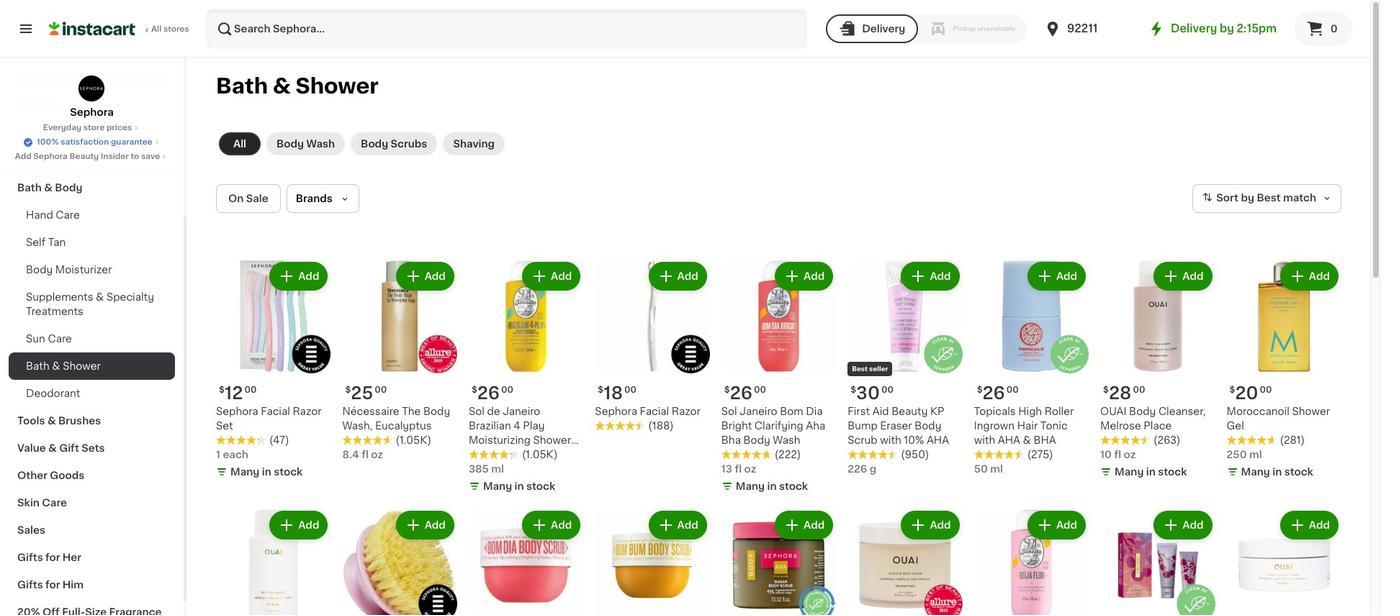 Task type: locate. For each thing, give the bounding box(es) containing it.
aha inside topicals high roller ingrown hair tonic with aha & bha
[[998, 436, 1021, 446]]

fl for 26
[[735, 465, 742, 475]]

fl right 8.4 in the left of the page
[[362, 451, 369, 461]]

2 sol from the left
[[722, 407, 738, 417]]

for
[[45, 553, 60, 563], [45, 581, 60, 591]]

many in stock down (281)
[[1242, 468, 1314, 478]]

0 horizontal spatial (1.05k)
[[396, 436, 432, 446]]

0 vertical spatial gel
[[1227, 422, 1245, 432]]

0 vertical spatial gifts
[[17, 553, 43, 563]]

everyday store prices link
[[43, 122, 141, 134]]

$ 25 00
[[345, 386, 387, 402]]

sol up bright
[[722, 407, 738, 417]]

ml for 250 ml
[[1250, 451, 1263, 461]]

2 horizontal spatial oz
[[1124, 451, 1136, 461]]

1 horizontal spatial oz
[[745, 465, 757, 475]]

$ inside $ 30 00
[[851, 386, 857, 395]]

$ up first
[[851, 386, 857, 395]]

fl for 25
[[362, 451, 369, 461]]

all up the on at the top left of page
[[233, 139, 246, 149]]

0 horizontal spatial facial
[[261, 407, 290, 417]]

8.4 fl oz
[[343, 451, 383, 461]]

sephora for sephora facial razor
[[595, 407, 638, 417]]

4 00 from the left
[[882, 386, 894, 395]]

in for 385 ml
[[515, 482, 524, 492]]

9 $ from the left
[[1230, 386, 1236, 395]]

many down 10 fl oz
[[1115, 468, 1144, 478]]

0 horizontal spatial aha
[[927, 436, 950, 446]]

1 vertical spatial gel
[[507, 451, 525, 461]]

care right 'skin'
[[42, 499, 67, 509]]

0 vertical spatial bath & shower
[[216, 76, 379, 97]]

in down moisturizing
[[515, 482, 524, 492]]

play
[[523, 422, 545, 432]]

stock down (222)
[[779, 482, 808, 492]]

care up fragrance
[[41, 128, 66, 138]]

sol janeiro bom dia bright clarifying aha bha body wash
[[722, 407, 826, 446]]

1 horizontal spatial best
[[1257, 193, 1281, 203]]

1 horizontal spatial beauty
[[126, 73, 164, 84]]

care for hair care
[[41, 128, 66, 138]]

00 right 30
[[882, 386, 894, 395]]

1 for from the top
[[45, 553, 60, 563]]

2 for from the top
[[45, 581, 60, 591]]

26 up the topicals
[[983, 386, 1006, 402]]

1 horizontal spatial delivery
[[1171, 23, 1218, 34]]

scrub
[[848, 436, 878, 446]]

5 00 from the left
[[1133, 386, 1146, 395]]

2 janeiro from the left
[[740, 407, 778, 417]]

8 $ from the left
[[977, 386, 983, 395]]

by inside the delivery by 2:15pm link
[[1220, 23, 1235, 34]]

2 horizontal spatial beauty
[[892, 407, 928, 417]]

wash up brands dropdown button
[[307, 139, 335, 149]]

many in stock
[[231, 468, 303, 478], [1115, 468, 1188, 478], [1242, 468, 1314, 478], [483, 482, 556, 492], [736, 482, 808, 492]]

1 horizontal spatial fl
[[735, 465, 742, 475]]

stock for (47)
[[274, 468, 303, 478]]

$ up bright
[[725, 386, 730, 395]]

1 razor from the left
[[293, 407, 322, 417]]

2 $ from the left
[[345, 386, 351, 395]]

1 with from the left
[[880, 436, 902, 446]]

10 fl oz
[[1101, 451, 1136, 461]]

bath up hand
[[17, 183, 42, 193]]

beauty
[[126, 73, 164, 84], [70, 153, 99, 161], [892, 407, 928, 417]]

$ up sephora facial razor
[[598, 386, 604, 395]]

beauty right ready
[[126, 73, 164, 84]]

(1.05k) down eucalyptus in the bottom left of the page
[[396, 436, 432, 446]]

0 horizontal spatial beauty
[[70, 153, 99, 161]]

2 horizontal spatial $ 26 00
[[977, 386, 1019, 402]]

2 vertical spatial beauty
[[892, 407, 928, 417]]

0 horizontal spatial delivery
[[862, 24, 906, 34]]

1 aha from the left
[[927, 436, 950, 446]]

instacart logo image
[[49, 20, 135, 37]]

many for 13 fl oz
[[736, 482, 765, 492]]

razor for 12
[[293, 407, 322, 417]]

00 for sephora facial razor
[[625, 386, 637, 395]]

1 vertical spatial gifts
[[17, 581, 43, 591]]

0 horizontal spatial sol
[[469, 407, 485, 417]]

holiday party ready beauty link
[[9, 65, 175, 92]]

service type group
[[826, 14, 1027, 43]]

bath for bath & shower link
[[26, 362, 50, 372]]

00 up brazilian
[[501, 386, 514, 395]]

many in stock down (47)
[[231, 468, 303, 478]]

other goods link
[[9, 462, 175, 490]]

2 vertical spatial bath
[[26, 362, 50, 372]]

8 00 from the left
[[1007, 386, 1019, 395]]

oz for 28
[[1124, 451, 1136, 461]]

self tan
[[26, 238, 66, 248]]

$ 26 00 up bright
[[725, 386, 766, 402]]

1 horizontal spatial 26
[[730, 386, 753, 402]]

1 vertical spatial all
[[233, 139, 246, 149]]

1 horizontal spatial sol
[[722, 407, 738, 417]]

bha
[[722, 436, 741, 446]]

2 gifts from the top
[[17, 581, 43, 591]]

treatments
[[26, 307, 83, 317]]

facial inside sephora facial razor set
[[261, 407, 290, 417]]

self tan link
[[9, 229, 175, 256]]

fl right 13
[[735, 465, 742, 475]]

0 horizontal spatial oz
[[371, 451, 383, 461]]

sephora inside sephora facial razor set
[[216, 407, 258, 417]]

00 up "high"
[[1007, 386, 1019, 395]]

00 for ouai body cleanser, melrose place
[[1133, 386, 1146, 395]]

hand care link
[[9, 202, 175, 229]]

1 horizontal spatial hair
[[1018, 422, 1038, 432]]

hair down "high"
[[1018, 422, 1038, 432]]

& left gift on the left of the page
[[48, 444, 57, 454]]

best inside field
[[1257, 193, 1281, 203]]

all stores link
[[49, 9, 190, 49]]

00 right 28
[[1133, 386, 1146, 395]]

$ 26 00
[[472, 386, 514, 402], [725, 386, 766, 402], [977, 386, 1019, 402]]

tan
[[48, 238, 66, 248]]

by
[[1220, 23, 1235, 34], [1242, 193, 1255, 203]]

bath & shower
[[216, 76, 379, 97], [26, 362, 101, 372]]

in for 10 fl oz
[[1147, 468, 1156, 478]]

$ 12 00
[[219, 386, 257, 402]]

0 horizontal spatial $ 26 00
[[472, 386, 514, 402]]

shower inside the 'sol de janeiro brazilian 4 play moisturizing shower cream-gel'
[[533, 436, 571, 446]]

facial up (47)
[[261, 407, 290, 417]]

$ 18 00
[[598, 386, 637, 402]]

bath up all link at the left of the page
[[216, 76, 268, 97]]

in down (47)
[[262, 468, 271, 478]]

bump
[[848, 422, 878, 432]]

stock for (281)
[[1285, 468, 1314, 478]]

2 horizontal spatial ml
[[1250, 451, 1263, 461]]

aha down ingrown
[[998, 436, 1021, 446]]

facial
[[261, 407, 290, 417], [640, 407, 669, 417]]

& up hand care
[[44, 183, 53, 193]]

eraser
[[881, 422, 913, 432]]

body up the place in the right of the page
[[1130, 407, 1156, 417]]

by for sort
[[1242, 193, 1255, 203]]

cream-
[[469, 451, 507, 461]]

for left 'him'
[[45, 581, 60, 591]]

add sephora beauty insider to save
[[15, 153, 160, 161]]

hand care
[[26, 210, 80, 220]]

00 right 18
[[625, 386, 637, 395]]

delivery inside button
[[862, 24, 906, 34]]

& right tools
[[47, 416, 56, 426]]

bath & shower up body wash on the top of the page
[[216, 76, 379, 97]]

7 00 from the left
[[754, 386, 766, 395]]

many in stock for 1 each
[[231, 468, 303, 478]]

in down (222)
[[768, 482, 777, 492]]

in down (281)
[[1273, 468, 1283, 478]]

sol inside the 'sol de janeiro brazilian 4 play moisturizing shower cream-gel'
[[469, 407, 485, 417]]

00 right 12
[[244, 386, 257, 395]]

00 right 20
[[1260, 386, 1273, 395]]

gifts down "gifts for her"
[[17, 581, 43, 591]]

2 aha from the left
[[998, 436, 1021, 446]]

care right hand
[[56, 210, 80, 220]]

many down the 250 ml
[[1242, 468, 1271, 478]]

hair inside topicals high roller ingrown hair tonic with aha & bha
[[1018, 422, 1038, 432]]

0 vertical spatial wash
[[307, 139, 335, 149]]

1 horizontal spatial $ 26 00
[[725, 386, 766, 402]]

$ 26 00 for janeiro
[[725, 386, 766, 402]]

with down ingrown
[[974, 436, 996, 446]]

care for hand care
[[56, 210, 80, 220]]

0 horizontal spatial razor
[[293, 407, 322, 417]]

shaving link
[[443, 133, 505, 156]]

bath & shower inside bath & shower link
[[26, 362, 101, 372]]

many in stock for 250 ml
[[1242, 468, 1314, 478]]

sephora for sephora
[[70, 107, 114, 117]]

sets
[[82, 444, 105, 454]]

0 horizontal spatial best
[[852, 366, 868, 373]]

2 horizontal spatial 26
[[983, 386, 1006, 402]]

many down 13 fl oz
[[736, 482, 765, 492]]

1 vertical spatial for
[[45, 581, 60, 591]]

1 horizontal spatial by
[[1242, 193, 1255, 203]]

1 sol from the left
[[469, 407, 485, 417]]

1 gifts from the top
[[17, 553, 43, 563]]

delivery for delivery
[[862, 24, 906, 34]]

2 26 from the left
[[730, 386, 753, 402]]

$ for sephora facial razor
[[598, 386, 604, 395]]

00 inside $ 25 00
[[375, 386, 387, 395]]

shower up (281)
[[1293, 407, 1331, 417]]

0 vertical spatial for
[[45, 553, 60, 563]]

clarifying
[[755, 422, 804, 432]]

$ inside the $ 20 00
[[1230, 386, 1236, 395]]

00 right the 25
[[375, 386, 387, 395]]

for left her
[[45, 553, 60, 563]]

1 horizontal spatial with
[[974, 436, 996, 446]]

bath down sun
[[26, 362, 50, 372]]

brushes
[[58, 416, 101, 426]]

6 00 from the left
[[501, 386, 514, 395]]

0 vertical spatial (1.05k)
[[396, 436, 432, 446]]

all inside 'all stores' link
[[151, 25, 162, 33]]

1 horizontal spatial janeiro
[[740, 407, 778, 417]]

gifts for her link
[[9, 545, 175, 572]]

all inside all link
[[233, 139, 246, 149]]

6 $ from the left
[[472, 386, 477, 395]]

care inside "link"
[[42, 499, 67, 509]]

bath & shower up deodorant
[[26, 362, 101, 372]]

sort by
[[1217, 193, 1255, 203]]

set
[[216, 422, 233, 432]]

gel down moisturizing
[[507, 451, 525, 461]]

1 vertical spatial by
[[1242, 193, 1255, 203]]

5 $ from the left
[[1104, 386, 1109, 395]]

sephora link
[[70, 75, 114, 120]]

ouai body cleanser, melrose place
[[1101, 407, 1206, 432]]

00 inside the $ 20 00
[[1260, 386, 1273, 395]]

melrose
[[1101, 422, 1142, 432]]

(263)
[[1154, 436, 1181, 446]]

beauty for add sephora beauty insider to save
[[70, 153, 99, 161]]

gifts down sales
[[17, 553, 43, 563]]

sol de janeiro brazilian 4 play moisturizing shower cream-gel
[[469, 407, 571, 461]]

oz right 13
[[745, 465, 757, 475]]

(275)
[[1028, 451, 1054, 461]]

1 $ from the left
[[219, 386, 225, 395]]

product group containing 18
[[595, 259, 710, 434]]

26 for janeiro
[[730, 386, 753, 402]]

$ up the topicals
[[977, 386, 983, 395]]

razor inside sephora facial razor set
[[293, 407, 322, 417]]

many in stock down (222)
[[736, 482, 808, 492]]

for for him
[[45, 581, 60, 591]]

2 facial from the left
[[640, 407, 669, 417]]

oz for 25
[[371, 451, 383, 461]]

4 $ from the left
[[851, 386, 857, 395]]

beauty up the eraser
[[892, 407, 928, 417]]

beauty down satisfaction
[[70, 153, 99, 161]]

sephora facial razor set
[[216, 407, 322, 432]]

& up deodorant
[[52, 362, 60, 372]]

sephora logo image
[[78, 75, 106, 102]]

many in stock for 10 fl oz
[[1115, 468, 1188, 478]]

beauty inside the first aid beauty kp bump eraser body scrub with 10% aha
[[892, 407, 928, 417]]

many for 10 fl oz
[[1115, 468, 1144, 478]]

sephora down $ 18 00
[[595, 407, 638, 417]]

ready
[[90, 73, 124, 84]]

best for best match
[[1257, 193, 1281, 203]]

1 vertical spatial wash
[[773, 436, 801, 446]]

(1.05k) inside product group
[[396, 436, 432, 446]]

3 00 from the left
[[625, 386, 637, 395]]

$ up "moroccanoil"
[[1230, 386, 1236, 395]]

oz right 10
[[1124, 451, 1136, 461]]

$ 26 00 up the topicals
[[977, 386, 1019, 402]]

ml inside product group
[[1250, 451, 1263, 461]]

add button
[[271, 264, 327, 290], [397, 264, 453, 290], [524, 264, 579, 290], [650, 264, 706, 290], [777, 264, 832, 290], [903, 264, 959, 290], [1029, 264, 1085, 290], [1156, 264, 1211, 290], [1282, 264, 1338, 290], [271, 513, 327, 539], [397, 513, 453, 539], [524, 513, 579, 539], [650, 513, 706, 539], [777, 513, 832, 539], [903, 513, 959, 539], [1029, 513, 1085, 539], [1156, 513, 1211, 539], [1282, 513, 1338, 539]]

1 horizontal spatial all
[[233, 139, 246, 149]]

7 $ from the left
[[725, 386, 730, 395]]

1 vertical spatial best
[[852, 366, 868, 373]]

with inside topicals high roller ingrown hair tonic with aha & bha
[[974, 436, 996, 446]]

None search field
[[206, 9, 808, 49]]

26
[[477, 386, 500, 402], [730, 386, 753, 402], [983, 386, 1006, 402]]

1 horizontal spatial wash
[[773, 436, 801, 446]]

1 facial from the left
[[261, 407, 290, 417]]

body down kp
[[915, 422, 942, 432]]

0 horizontal spatial with
[[880, 436, 902, 446]]

facial up (188)
[[640, 407, 669, 417]]

3 $ 26 00 from the left
[[977, 386, 1019, 402]]

many in stock down 385 ml
[[483, 482, 556, 492]]

sun
[[26, 334, 45, 344]]

92211 button
[[1045, 9, 1131, 49]]

$ inside $ 28 00
[[1104, 386, 1109, 395]]

moisturizing
[[469, 436, 531, 446]]

0 horizontal spatial hair
[[17, 128, 39, 138]]

1 vertical spatial beauty
[[70, 153, 99, 161]]

body down bright
[[744, 436, 771, 446]]

shower down play
[[533, 436, 571, 446]]

100% satisfaction guarantee
[[37, 138, 153, 146]]

$ inside $ 12 00
[[219, 386, 225, 395]]

& for bath & shower link
[[52, 362, 60, 372]]

50
[[974, 465, 988, 475]]

0 vertical spatial by
[[1220, 23, 1235, 34]]

13
[[722, 465, 733, 475]]

1 vertical spatial bath
[[17, 183, 42, 193]]

00 inside $ 30 00
[[882, 386, 894, 395]]

$ inside $ 25 00
[[345, 386, 351, 395]]

body right the
[[424, 407, 450, 417]]

0 horizontal spatial wash
[[307, 139, 335, 149]]

1 00 from the left
[[244, 386, 257, 395]]

1 horizontal spatial (1.05k)
[[522, 451, 558, 461]]

all left stores
[[151, 25, 162, 33]]

body inside sol janeiro bom dia bright clarifying aha bha body wash
[[744, 436, 771, 446]]

1 janeiro from the left
[[503, 407, 541, 417]]

with inside the first aid beauty kp bump eraser body scrub with 10% aha
[[880, 436, 902, 446]]

body down 'self'
[[26, 265, 53, 275]]

in down (263)
[[1147, 468, 1156, 478]]

de
[[487, 407, 500, 417]]

2 horizontal spatial fl
[[1115, 451, 1122, 461]]

best left seller
[[852, 366, 868, 373]]

all for all stores
[[151, 25, 162, 33]]

supplements
[[26, 292, 93, 303]]

1 $ 26 00 from the left
[[472, 386, 514, 402]]

product group containing 25
[[343, 259, 457, 463]]

save
[[141, 153, 160, 161]]

sun care link
[[9, 326, 175, 353]]

beauty for first aid beauty kp bump eraser body scrub with 10% aha
[[892, 407, 928, 417]]

1 vertical spatial (1.05k)
[[522, 451, 558, 461]]

the
[[402, 407, 421, 417]]

0 horizontal spatial janeiro
[[503, 407, 541, 417]]

ml down cream-
[[491, 465, 504, 475]]

0 horizontal spatial gel
[[507, 451, 525, 461]]

bha
[[1034, 436, 1057, 446]]

2 00 from the left
[[375, 386, 387, 395]]

stock down (263)
[[1159, 468, 1188, 478]]

by inside best match sort by field
[[1242, 193, 1255, 203]]

skin care
[[17, 499, 67, 509]]

2 razor from the left
[[672, 407, 701, 417]]

0 horizontal spatial 26
[[477, 386, 500, 402]]

0 horizontal spatial fl
[[362, 451, 369, 461]]

best seller
[[852, 366, 889, 373]]

0 horizontal spatial ml
[[491, 465, 504, 475]]

1 26 from the left
[[477, 386, 500, 402]]

by left 2:15pm
[[1220, 23, 1235, 34]]

janeiro up 4
[[503, 407, 541, 417]]

stock down the 'sol de janeiro brazilian 4 play moisturizing shower cream-gel'
[[527, 482, 556, 492]]

10%
[[904, 436, 925, 446]]

many for 1 each
[[231, 468, 260, 478]]

(188)
[[649, 422, 674, 432]]

0 vertical spatial hair
[[17, 128, 39, 138]]

00 inside $ 28 00
[[1133, 386, 1146, 395]]

with down the eraser
[[880, 436, 902, 446]]

many for 385 ml
[[483, 482, 512, 492]]

0 horizontal spatial all
[[151, 25, 162, 33]]

shower down sun care link
[[63, 362, 101, 372]]

& left bha
[[1023, 436, 1032, 446]]

body left scrubs
[[361, 139, 388, 149]]

0 vertical spatial all
[[151, 25, 162, 33]]

26 up bright
[[730, 386, 753, 402]]

product group containing 20
[[1227, 259, 1342, 483]]

Best match Sort by field
[[1193, 184, 1342, 213]]

aha inside the first aid beauty kp bump eraser body scrub with 10% aha
[[927, 436, 950, 446]]

fl right 10
[[1115, 451, 1122, 461]]

$ 26 00 up de at the left of the page
[[472, 386, 514, 402]]

00 inside $ 12 00
[[244, 386, 257, 395]]

gifts for him link
[[9, 572, 175, 599]]

many for 250 ml
[[1242, 468, 1271, 478]]

2 $ 26 00 from the left
[[725, 386, 766, 402]]

gifts for gifts for her
[[17, 553, 43, 563]]

sol inside sol janeiro bom dia bright clarifying aha bha body wash
[[722, 407, 738, 417]]

(1.05k) down play
[[522, 451, 558, 461]]

$ up brazilian
[[472, 386, 477, 395]]

2 with from the left
[[974, 436, 996, 446]]

$ inside $ 18 00
[[598, 386, 604, 395]]

1 horizontal spatial facial
[[640, 407, 669, 417]]

hair down makeup
[[17, 128, 39, 138]]

26 up de at the left of the page
[[477, 386, 500, 402]]

& inside the supplements & specialty treatments
[[96, 292, 104, 303]]

ml
[[1250, 451, 1263, 461], [491, 465, 504, 475], [991, 465, 1004, 475]]

janeiro inside sol janeiro bom dia bright clarifying aha bha body wash
[[740, 407, 778, 417]]

topicals
[[974, 407, 1016, 417]]

sol left de at the left of the page
[[469, 407, 485, 417]]

$ for sephora facial razor set
[[219, 386, 225, 395]]

best match
[[1257, 193, 1317, 203]]

26 for high
[[983, 386, 1006, 402]]

00 inside $ 18 00
[[625, 386, 637, 395]]

9 00 from the left
[[1260, 386, 1273, 395]]

delivery
[[1171, 23, 1218, 34], [862, 24, 906, 34]]

3 26 from the left
[[983, 386, 1006, 402]]

high
[[1019, 407, 1042, 417]]

skin
[[17, 499, 40, 509]]

gel down "moroccanoil"
[[1227, 422, 1245, 432]]

hair care
[[17, 128, 66, 138]]

facial for 18
[[640, 407, 669, 417]]

cleanser,
[[1159, 407, 1206, 417]]

bright
[[722, 422, 752, 432]]

$ for ouai body cleanser, melrose place
[[1104, 386, 1109, 395]]

supplements & specialty treatments link
[[9, 284, 175, 326]]

sephora for sephora facial razor set
[[216, 407, 258, 417]]

oz
[[371, 451, 383, 461], [1124, 451, 1136, 461], [745, 465, 757, 475]]

1 horizontal spatial gel
[[1227, 422, 1245, 432]]

stock down (281)
[[1285, 468, 1314, 478]]

0 horizontal spatial by
[[1220, 23, 1235, 34]]

$ up set
[[219, 386, 225, 395]]

$ for first aid beauty kp bump eraser body scrub with 10% aha
[[851, 386, 857, 395]]

3 $ from the left
[[598, 386, 604, 395]]

1 horizontal spatial aha
[[998, 436, 1021, 446]]

1 vertical spatial hair
[[1018, 422, 1038, 432]]

& inside topicals high roller ingrown hair tonic with aha & bha
[[1023, 436, 1032, 446]]

1 horizontal spatial razor
[[672, 407, 701, 417]]

1 vertical spatial bath & shower
[[26, 362, 101, 372]]

product group
[[216, 259, 331, 483], [343, 259, 457, 463], [469, 259, 584, 497], [595, 259, 710, 434], [722, 259, 837, 497], [848, 259, 963, 477], [974, 259, 1089, 477], [1101, 259, 1216, 483], [1227, 259, 1342, 483], [216, 509, 331, 616], [343, 509, 457, 616], [469, 509, 584, 616], [595, 509, 710, 616], [722, 509, 837, 616], [848, 509, 963, 616], [974, 509, 1089, 616], [1101, 509, 1216, 616], [1227, 509, 1342, 616]]

many down each
[[231, 468, 260, 478]]

many down 385 ml
[[483, 482, 512, 492]]

sephora facial razor
[[595, 407, 701, 417]]

aha right 10%
[[927, 436, 950, 446]]

226 g
[[848, 465, 877, 475]]

ml right 50
[[991, 465, 1004, 475]]

0 horizontal spatial bath & shower
[[26, 362, 101, 372]]

in for 1 each
[[262, 468, 271, 478]]

$ up "ouai" at the bottom
[[1104, 386, 1109, 395]]

many in stock down (263)
[[1115, 468, 1188, 478]]

$ for nécessaire the body wash, eucalyptus
[[345, 386, 351, 395]]

0 vertical spatial best
[[1257, 193, 1281, 203]]

store
[[83, 124, 105, 132]]

body inside ouai body cleanser, melrose place
[[1130, 407, 1156, 417]]

goods
[[50, 471, 85, 481]]

1 horizontal spatial ml
[[991, 465, 1004, 475]]

0 vertical spatial beauty
[[126, 73, 164, 84]]



Task type: vqa. For each thing, say whether or not it's contained in the screenshot.
bottom Gel
yes



Task type: describe. For each thing, give the bounding box(es) containing it.
sun care
[[26, 334, 72, 344]]

13 fl oz
[[722, 465, 757, 475]]

gift
[[59, 444, 79, 454]]

8.4
[[343, 451, 359, 461]]

bath for bath & body link
[[17, 183, 42, 193]]

& for tools & brushes link
[[47, 416, 56, 426]]

roller
[[1045, 407, 1074, 417]]

deodorant link
[[9, 380, 175, 408]]

many in stock for 385 ml
[[483, 482, 556, 492]]

1 horizontal spatial bath & shower
[[216, 76, 379, 97]]

& for supplements & specialty treatments link
[[96, 292, 104, 303]]

tools
[[17, 416, 45, 426]]

18
[[604, 386, 623, 402]]

product group containing 30
[[848, 259, 963, 477]]

bom
[[780, 407, 804, 417]]

stock for (263)
[[1159, 468, 1188, 478]]

2:15pm
[[1237, 23, 1277, 34]]

on sale
[[228, 194, 269, 204]]

00 for sol de janeiro brazilian 4 play moisturizing shower cream-gel
[[501, 386, 514, 395]]

1 each
[[216, 451, 248, 461]]

best for best seller
[[852, 366, 868, 373]]

care for sun care
[[48, 334, 72, 344]]

sale
[[246, 194, 269, 204]]

$ for sol janeiro bom dia bright clarifying aha bha body wash
[[725, 386, 730, 395]]

in for 250 ml
[[1273, 468, 1283, 478]]

$ 28 00
[[1104, 386, 1146, 402]]

body inside the first aid beauty kp bump eraser body scrub with 10% aha
[[915, 422, 942, 432]]

prices
[[107, 124, 132, 132]]

25
[[351, 386, 373, 402]]

body moisturizer
[[26, 265, 112, 275]]

fl for 28
[[1115, 451, 1122, 461]]

other goods
[[17, 471, 85, 481]]

100% satisfaction guarantee button
[[22, 134, 161, 148]]

$ 30 00
[[851, 386, 894, 402]]

specialty
[[107, 292, 154, 303]]

30
[[857, 386, 880, 402]]

00 for first aid beauty kp bump eraser body scrub with 10% aha
[[882, 386, 894, 395]]

body right all link at the left of the page
[[277, 139, 304, 149]]

many in stock for 13 fl oz
[[736, 482, 808, 492]]

brands
[[296, 194, 333, 204]]

gel inside the moroccanoil shower gel
[[1227, 422, 1245, 432]]

product group containing 12
[[216, 259, 331, 483]]

$ 26 00 for de
[[472, 386, 514, 402]]

guarantee
[[111, 138, 153, 146]]

sales link
[[9, 517, 175, 545]]

& for value & gift sets link
[[48, 444, 57, 454]]

scrubs
[[391, 139, 427, 149]]

gel inside the 'sol de janeiro brazilian 4 play moisturizing shower cream-gel'
[[507, 451, 525, 461]]

gifts for gifts for him
[[17, 581, 43, 591]]

holiday party ready beauty
[[17, 73, 164, 84]]

skin care link
[[9, 490, 175, 517]]

body up hand care
[[55, 183, 82, 193]]

first aid beauty kp bump eraser body scrub with 10% aha
[[848, 407, 950, 446]]

226
[[848, 465, 868, 475]]

shower up body wash on the top of the page
[[296, 76, 379, 97]]

hand
[[26, 210, 53, 220]]

stock for (1.05k)
[[527, 482, 556, 492]]

$ 26 00 for high
[[977, 386, 1019, 402]]

00 for moroccanoil shower gel
[[1260, 386, 1273, 395]]

(1.05k) for 25
[[396, 436, 432, 446]]

body scrubs link
[[351, 133, 438, 156]]

(222)
[[775, 451, 801, 461]]

00 for sol janeiro bom dia bright clarifying aha bha body wash
[[754, 386, 766, 395]]

value & gift sets
[[17, 444, 105, 454]]

& up "body wash" link at the top left of the page
[[273, 76, 291, 97]]

tools & brushes link
[[9, 408, 175, 435]]

delivery by 2:15pm
[[1171, 23, 1277, 34]]

0
[[1331, 24, 1338, 34]]

add inside add sephora beauty insider to save link
[[15, 153, 31, 161]]

26 for de
[[477, 386, 500, 402]]

each
[[223, 451, 248, 461]]

by for delivery
[[1220, 23, 1235, 34]]

gifts for her
[[17, 553, 81, 563]]

party
[[60, 73, 88, 84]]

sephora down 100%
[[33, 153, 68, 161]]

kp
[[931, 407, 945, 417]]

stock for (222)
[[779, 482, 808, 492]]

product group containing 28
[[1101, 259, 1216, 483]]

sort
[[1217, 193, 1239, 203]]

250
[[1227, 451, 1247, 461]]

moroccanoil
[[1227, 407, 1290, 417]]

all link
[[219, 133, 261, 156]]

tools & brushes
[[17, 416, 101, 426]]

(281)
[[1281, 436, 1305, 446]]

match
[[1284, 193, 1317, 203]]

facial for 12
[[261, 407, 290, 417]]

shower inside the moroccanoil shower gel
[[1293, 407, 1331, 417]]

holiday
[[17, 73, 57, 84]]

ml for 50 ml
[[991, 465, 1004, 475]]

makeup link
[[9, 92, 175, 120]]

00 for nécessaire the body wash, eucalyptus
[[375, 386, 387, 395]]

gifts for him
[[17, 581, 84, 591]]

100%
[[37, 138, 59, 146]]

00 for sephora facial razor set
[[244, 386, 257, 395]]

value & gift sets link
[[9, 435, 175, 462]]

wash,
[[343, 422, 373, 432]]

nécessaire
[[343, 407, 400, 417]]

oz for 26
[[745, 465, 757, 475]]

$ for topicals high roller ingrown hair tonic with aha & bha
[[977, 386, 983, 395]]

00 for topicals high roller ingrown hair tonic with aha & bha
[[1007, 386, 1019, 395]]

250 ml
[[1227, 451, 1263, 461]]

makeup
[[17, 101, 59, 111]]

ingrown
[[974, 422, 1015, 432]]

janeiro inside the 'sol de janeiro brazilian 4 play moisturizing shower cream-gel'
[[503, 407, 541, 417]]

for for her
[[45, 553, 60, 563]]

seller
[[870, 366, 889, 373]]

wash inside sol janeiro bom dia bright clarifying aha bha body wash
[[773, 436, 801, 446]]

20
[[1236, 386, 1259, 402]]

add sephora beauty insider to save link
[[15, 151, 169, 163]]

$ for moroccanoil shower gel
[[1230, 386, 1236, 395]]

ouai
[[1101, 407, 1127, 417]]

fragrance link
[[9, 147, 175, 174]]

delivery for delivery by 2:15pm
[[1171, 23, 1218, 34]]

0 vertical spatial bath
[[216, 76, 268, 97]]

92211
[[1068, 23, 1098, 34]]

fragrance
[[17, 156, 70, 166]]

aid
[[873, 407, 889, 417]]

brands button
[[287, 184, 359, 213]]

in for 13 fl oz
[[768, 482, 777, 492]]

(1.05k) for 26
[[522, 451, 558, 461]]

stores
[[163, 25, 189, 33]]

0 button
[[1295, 12, 1354, 46]]

body scrubs
[[361, 139, 427, 149]]

everyday
[[43, 124, 81, 132]]

sol for sol de janeiro brazilian 4 play moisturizing shower cream-gel
[[469, 407, 485, 417]]

& for bath & body link
[[44, 183, 53, 193]]

4
[[514, 422, 521, 432]]

supplements & specialty treatments
[[26, 292, 154, 317]]

ml for 385 ml
[[491, 465, 504, 475]]

care for skin care
[[42, 499, 67, 509]]

Search field
[[207, 10, 806, 48]]

first
[[848, 407, 870, 417]]

bath & body link
[[9, 174, 175, 202]]

all for all
[[233, 139, 246, 149]]

all stores
[[151, 25, 189, 33]]

bath & body
[[17, 183, 82, 193]]

385 ml
[[469, 465, 504, 475]]

razor for 18
[[672, 407, 701, 417]]

body inside nécessaire the body wash, eucalyptus
[[424, 407, 450, 417]]

$ for sol de janeiro brazilian 4 play moisturizing shower cream-gel
[[472, 386, 477, 395]]

sol for sol janeiro bom dia bright clarifying aha bha body wash
[[722, 407, 738, 417]]



